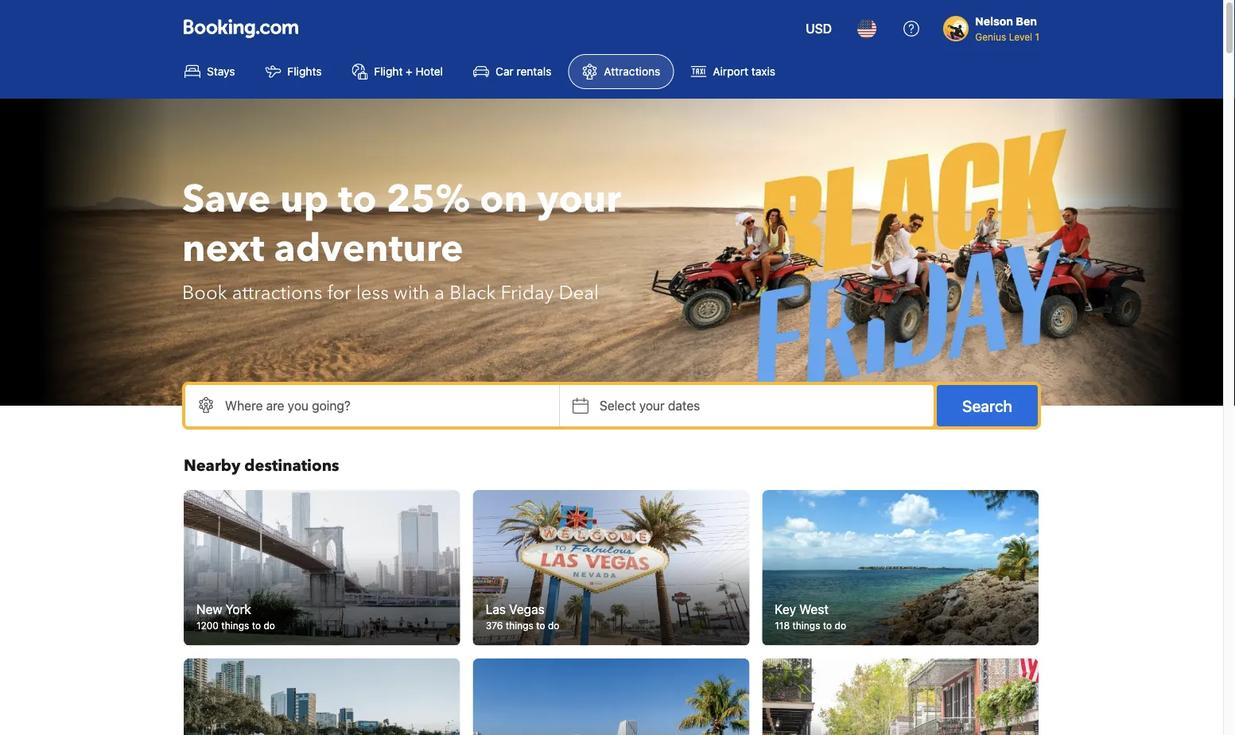 Task type: describe. For each thing, give the bounding box(es) containing it.
car rentals link
[[460, 54, 565, 89]]

book
[[182, 280, 227, 306]]

genius
[[975, 31, 1007, 42]]

to for las vegas
[[536, 620, 545, 631]]

nearby
[[184, 455, 241, 477]]

las vegas image
[[473, 490, 750, 646]]

to for key west
[[823, 620, 832, 631]]

118
[[775, 620, 790, 631]]

search button
[[937, 385, 1038, 426]]

your inside save up to 25% on your next adventure book attractions for less with a black friday deal
[[537, 173, 622, 226]]

+
[[406, 65, 413, 78]]

a
[[435, 280, 445, 306]]

stays
[[207, 65, 235, 78]]

things for west
[[793, 620, 821, 631]]

flights
[[288, 65, 322, 78]]

york
[[226, 602, 251, 617]]

save up to 25% on your next adventure book attractions for less with a black friday deal
[[182, 173, 622, 306]]

airport taxis
[[713, 65, 776, 78]]

airport
[[713, 65, 749, 78]]

key
[[775, 602, 796, 617]]

flight + hotel
[[374, 65, 443, 78]]

select your dates
[[600, 398, 700, 413]]

usd button
[[796, 10, 842, 48]]

nearby destinations
[[184, 455, 339, 477]]

stays link
[[171, 54, 249, 89]]

less
[[356, 280, 389, 306]]

with
[[394, 280, 430, 306]]

do for vegas
[[548, 620, 560, 631]]

things for vegas
[[506, 620, 534, 631]]

destinations
[[245, 455, 339, 477]]

attractions
[[604, 65, 661, 78]]

new york image
[[184, 490, 460, 646]]

car
[[496, 65, 514, 78]]

ben
[[1016, 15, 1037, 28]]

las vegas 376 things to do
[[486, 602, 560, 631]]

25%
[[386, 173, 470, 226]]

attractions
[[232, 280, 322, 306]]

attractions link
[[568, 54, 674, 89]]

flights link
[[252, 54, 335, 89]]

nelson ben genius level 1
[[975, 15, 1040, 42]]

do for york
[[264, 620, 275, 631]]

key west image
[[762, 490, 1039, 646]]

Where are you going? search field
[[185, 385, 559, 426]]

level
[[1009, 31, 1033, 42]]

key west 118 things to do
[[775, 602, 846, 631]]



Task type: vqa. For each thing, say whether or not it's contained in the screenshot.
EXPERIENCE
no



Task type: locate. For each thing, give the bounding box(es) containing it.
0 horizontal spatial your
[[537, 173, 622, 226]]

up
[[280, 173, 329, 226]]

west
[[800, 602, 829, 617]]

1 do from the left
[[264, 620, 275, 631]]

do
[[264, 620, 275, 631], [548, 620, 560, 631], [835, 620, 846, 631]]

save
[[182, 173, 271, 226]]

do for west
[[835, 620, 846, 631]]

0 vertical spatial your
[[537, 173, 622, 226]]

do inside new york 1200 things to do
[[264, 620, 275, 631]]

search
[[963, 396, 1013, 415]]

booking.com image
[[184, 19, 298, 38]]

1 horizontal spatial do
[[548, 620, 560, 631]]

1200
[[196, 620, 219, 631]]

to inside save up to 25% on your next adventure book attractions for less with a black friday deal
[[338, 173, 377, 226]]

your
[[537, 173, 622, 226], [639, 398, 665, 413]]

0 horizontal spatial do
[[264, 620, 275, 631]]

to right 1200
[[252, 620, 261, 631]]

to for new york
[[252, 620, 261, 631]]

2 horizontal spatial things
[[793, 620, 821, 631]]

do right 1200
[[264, 620, 275, 631]]

to down west
[[823, 620, 832, 631]]

for
[[327, 280, 351, 306]]

airport taxis link
[[677, 54, 789, 89]]

1
[[1035, 31, 1040, 42]]

2 things from the left
[[506, 620, 534, 631]]

to inside las vegas 376 things to do
[[536, 620, 545, 631]]

car rentals
[[496, 65, 552, 78]]

friday
[[501, 280, 554, 306]]

nelson
[[975, 15, 1014, 28]]

things inside the key west 118 things to do
[[793, 620, 821, 631]]

things down the vegas
[[506, 620, 534, 631]]

your right on
[[537, 173, 622, 226]]

things down west
[[793, 620, 821, 631]]

do right 118
[[835, 620, 846, 631]]

black
[[450, 280, 496, 306]]

things inside new york 1200 things to do
[[221, 620, 249, 631]]

to right up
[[338, 173, 377, 226]]

your account menu nelson ben genius level 1 element
[[944, 7, 1046, 44]]

hotel
[[416, 65, 443, 78]]

1 things from the left
[[221, 620, 249, 631]]

vegas
[[509, 602, 545, 617]]

new
[[196, 602, 222, 617]]

deal
[[559, 280, 599, 306]]

1 vertical spatial your
[[639, 398, 665, 413]]

usd
[[806, 21, 832, 36]]

3 do from the left
[[835, 620, 846, 631]]

las
[[486, 602, 506, 617]]

your left dates
[[639, 398, 665, 413]]

376
[[486, 620, 503, 631]]

things down york
[[221, 620, 249, 631]]

do inside the key west 118 things to do
[[835, 620, 846, 631]]

new york 1200 things to do
[[196, 602, 275, 631]]

to down the vegas
[[536, 620, 545, 631]]

things inside las vegas 376 things to do
[[506, 620, 534, 631]]

things for york
[[221, 620, 249, 631]]

to inside new york 1200 things to do
[[252, 620, 261, 631]]

3 things from the left
[[793, 620, 821, 631]]

san diego image
[[184, 658, 460, 735]]

do inside las vegas 376 things to do
[[548, 620, 560, 631]]

flight
[[374, 65, 403, 78]]

to
[[338, 173, 377, 226], [252, 620, 261, 631], [536, 620, 545, 631], [823, 620, 832, 631]]

1 horizontal spatial your
[[639, 398, 665, 413]]

taxis
[[752, 65, 776, 78]]

adventure
[[274, 223, 464, 275]]

next
[[182, 223, 265, 275]]

flight + hotel link
[[338, 54, 457, 89]]

on
[[480, 173, 528, 226]]

to inside the key west 118 things to do
[[823, 620, 832, 631]]

select
[[600, 398, 636, 413]]

things
[[221, 620, 249, 631], [506, 620, 534, 631], [793, 620, 821, 631]]

2 do from the left
[[548, 620, 560, 631]]

miami image
[[473, 658, 750, 735]]

2 horizontal spatial do
[[835, 620, 846, 631]]

dates
[[668, 398, 700, 413]]

do right 376
[[548, 620, 560, 631]]

rentals
[[517, 65, 552, 78]]

1 horizontal spatial things
[[506, 620, 534, 631]]

0 horizontal spatial things
[[221, 620, 249, 631]]

new orleans image
[[762, 658, 1039, 735]]



